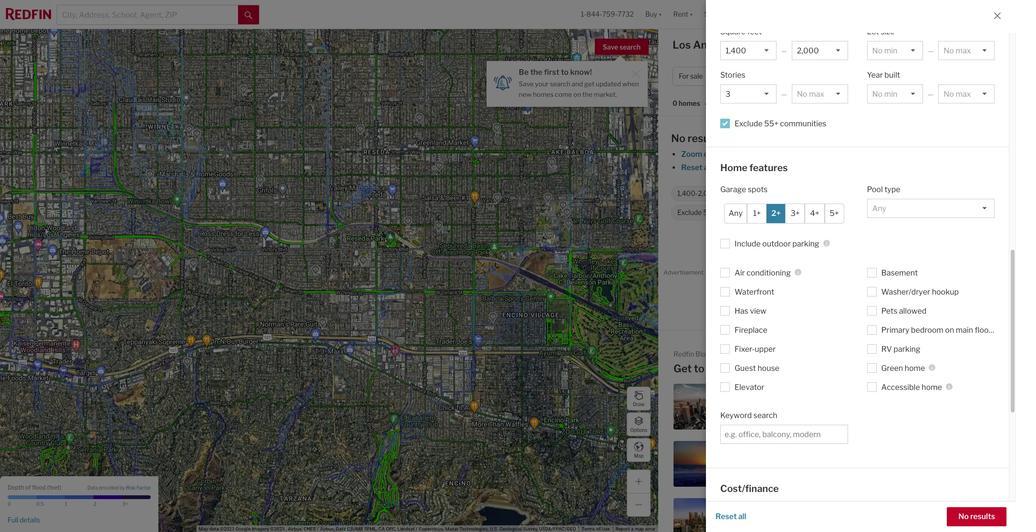 Task type: describe. For each thing, give the bounding box(es) containing it.
hollywood
[[924, 399, 954, 406]]

1 horizontal spatial for
[[794, 39, 808, 51]]

of left flood in the left bottom of the page
[[25, 484, 31, 491]]

1 vertical spatial 55+
[[703, 209, 716, 217]]

for inside 3 playa vista apartments buildings in los angeles, ca to consider for your next rental
[[777, 465, 786, 472]]

know
[[707, 363, 734, 375]]

more
[[885, 163, 904, 172]]

market insights link
[[897, 31, 954, 52]]

save for save your search and get updated when new homes come on the market.
[[519, 80, 534, 88]]

home for green home
[[905, 364, 925, 373]]

options button
[[627, 413, 651, 437]]

bedroom
[[911, 326, 944, 335]]

0 vertical spatial angeles
[[787, 509, 811, 517]]

google
[[236, 527, 251, 532]]

remove exclude 55+ communities image
[[763, 210, 769, 216]]

in right live
[[756, 526, 761, 532]]

updated
[[596, 80, 621, 88]]

one
[[775, 163, 788, 172]]

5+ radio
[[825, 204, 844, 224]]

3
[[742, 448, 746, 455]]

lot
[[867, 27, 879, 36]]

0 horizontal spatial no
[[671, 132, 686, 145]]

save your search and get updated when new homes come on the market.
[[519, 80, 639, 98]]

ca inside the discover 14 koreatown apartment buildings in los angeles, ca
[[769, 412, 778, 419]]

buildings for discover 14 koreatown apartment buildings in los angeles, ca
[[776, 403, 803, 410]]

any
[[729, 209, 743, 218]]

report for report ad
[[990, 271, 1004, 276]]

air conditioning
[[735, 268, 791, 277]]

14
[[769, 395, 776, 402]]

0 vertical spatial exclude 55+ communities
[[735, 119, 827, 128]]

apartment inside 7 westlake apartment buildings in los angeles, ca to consider for your next rental
[[940, 448, 972, 455]]

to inside '5 little tokyo apartment buildings to explore in los angeles, ca'
[[934, 518, 940, 525]]

1 ©2023 from the left
[[220, 527, 234, 532]]

rental inside 3 playa vista apartments buildings in los angeles, ca to consider for your next rental
[[742, 473, 761, 480]]

to inside redfin blog get to know los angeles, ca
[[694, 363, 705, 375]]

1 horizontal spatial 55+
[[764, 119, 779, 128]]

0 homes • sort : recommended
[[673, 99, 777, 108]]

stories
[[720, 71, 746, 80]]

ad
[[1006, 271, 1011, 276]]

ca inside 7 westlake apartment buildings in los angeles, ca to consider for your next rental
[[979, 456, 988, 463]]

risk factor link
[[126, 485, 151, 492]]

tokyo
[[928, 509, 946, 517]]

on
[[762, 190, 771, 198]]

fireplace
[[735, 326, 768, 335]]

recommended
[[729, 99, 777, 108]]

no inside button
[[959, 512, 969, 522]]

1 horizontal spatial exclude
[[735, 119, 763, 128]]

— for year built
[[928, 90, 934, 98]]

0 vertical spatial no results
[[671, 132, 722, 145]]

2+ garage spots
[[784, 209, 834, 217]]

2+ for 2+ garage spots
[[784, 209, 792, 217]]

garage spots
[[720, 185, 768, 194]]

0 horizontal spatial /
[[317, 527, 319, 532]]

your inside 7 westlake apartment buildings in los angeles, ca to consider for your next rental
[[951, 465, 964, 472]]

playa
[[748, 448, 764, 455]]

beds / baths button
[[832, 67, 896, 86]]

22 popular los angeles neighborhoods: where to live in los angeles in 2023
[[742, 509, 822, 532]]

1 vertical spatial exclude
[[678, 209, 702, 217]]

size
[[881, 27, 895, 36]]

of inside the zoom out reset all filters or remove one of your filters below to see more homes
[[790, 163, 797, 172]]

accessible home
[[882, 383, 942, 392]]

square feet
[[720, 27, 762, 36]]

in inside 7 westlake apartment buildings in los angeles, ca to consider for your next rental
[[934, 456, 940, 463]]

details
[[20, 516, 40, 524]]

redfin for redfin
[[777, 242, 801, 251]]

days
[[830, 190, 844, 198]]

angeles, inside 7 westlake apartment buildings in los angeles, ca to consider for your next rental
[[953, 456, 978, 463]]

los inside the discover 14 koreatown apartment buildings in los angeles, ca
[[810, 403, 821, 410]]

the inside 13 top apartment buildings in the hollywood neighborhood of los angeles, ca
[[913, 399, 922, 406]]

in inside 3 playa vista apartments buildings in los angeles, ca to consider for your next rental
[[771, 456, 776, 463]]

type
[[885, 185, 901, 194]]

sfml,
[[364, 527, 377, 532]]

little
[[911, 509, 927, 517]]

main
[[956, 326, 973, 335]]

4+ radio
[[805, 204, 825, 224]]

1 horizontal spatial on
[[945, 326, 954, 335]]

redfin link
[[777, 242, 801, 251]]

report for report a map error
[[616, 527, 630, 532]]

map region
[[0, 0, 707, 532]]

built
[[885, 71, 900, 80]]

option group containing any
[[724, 204, 844, 224]]

guide
[[980, 42, 1000, 51]]

top
[[914, 391, 925, 398]]

2 ©2023 from the left
[[270, 527, 285, 532]]

los inside redfin blog get to know los angeles, ca
[[736, 363, 755, 375]]

copernicus,
[[419, 527, 444, 532]]

live
[[742, 526, 755, 532]]

full details
[[8, 516, 40, 524]]

0 vertical spatial 7
[[824, 190, 828, 198]]

map data ©2023 google  imagery ©2023 , airbus, cnes / airbus, data csumb sfml, ca opc, landsat / copernicus, maxar technologies, u.s. geological survey, usda/fpac/geo
[[199, 527, 576, 532]]

report a map error link
[[616, 527, 656, 532]]

all inside the zoom out reset all filters or remove one of your filters below to see more homes
[[704, 163, 712, 172]]

cnes
[[304, 527, 316, 532]]

consider inside 7 westlake apartment buildings in los angeles, ca to consider for your next rental
[[913, 465, 940, 472]]

2 airbus, from the left
[[320, 527, 335, 532]]

for inside 7 westlake apartment buildings in los angeles, ca to consider for your next rental
[[941, 465, 949, 472]]

1 airbus, from the left
[[288, 527, 303, 532]]

fixer-upper
[[735, 345, 776, 354]]

ft.
[[729, 190, 736, 198]]

search for save search
[[620, 43, 641, 51]]

next inside 7 westlake apartment buildings in los angeles, ca to consider for your next rental
[[965, 465, 979, 472]]

0 vertical spatial redfin
[[773, 190, 793, 198]]

has view
[[735, 307, 767, 316]]

reset inside the zoom out reset all filters or remove one of your filters below to see more homes
[[681, 163, 703, 172]]

3+ for 3+ stories
[[870, 190, 878, 198]]

to inside 7 westlake apartment buildings in los angeles, ca to consider for your next rental
[[906, 465, 912, 472]]

los inside 13 top apartment buildings in the hollywood neighborhood of los angeles, ca
[[956, 407, 967, 415]]

1+ radio
[[747, 204, 767, 224]]

1-
[[581, 10, 587, 18]]

homes inside save your search and get updated when new homes come on the market.
[[533, 91, 554, 98]]

all inside button
[[738, 512, 747, 522]]

— for square feet
[[781, 47, 787, 55]]

los inside '5 little tokyo apartment buildings to explore in los angeles, ca'
[[972, 518, 982, 525]]

)
[[60, 484, 61, 491]]

the inside save your search and get updated when new homes come on the market.
[[583, 91, 593, 98]]

to inside the zoom out reset all filters or remove one of your filters below to see more homes
[[862, 163, 869, 172]]

in inside the discover 14 koreatown apartment buildings in los angeles, ca
[[804, 403, 809, 410]]

neighborhoods:
[[742, 518, 789, 525]]

report a map error
[[616, 527, 656, 532]]

data provided by risk factor
[[87, 485, 151, 491]]

fees
[[739, 504, 754, 513]]

homes inside the zoom out reset all filters or remove one of your filters below to see more homes
[[906, 163, 930, 172]]

0 horizontal spatial spots
[[748, 185, 768, 194]]

1-844-759-7732 link
[[581, 10, 634, 18]]

2+ for 2+
[[772, 209, 781, 218]]

price
[[731, 72, 747, 80]]

sale
[[690, 72, 703, 80]]

below
[[839, 163, 860, 172]]

3+ radio
[[786, 204, 805, 224]]

when
[[623, 80, 639, 88]]

and
[[572, 80, 583, 88]]

zoom out button
[[681, 150, 716, 159]]

less
[[795, 190, 807, 198]]

sort
[[712, 99, 726, 108]]

0 for 0 homes • sort : recommended
[[673, 99, 677, 108]]

market.
[[594, 91, 617, 98]]

5+
[[830, 209, 839, 218]]

geological
[[500, 527, 522, 532]]

draw button
[[627, 387, 651, 411]]

1 vertical spatial communities
[[717, 209, 758, 217]]

1 vertical spatial exclude 55+ communities
[[678, 209, 758, 217]]

apartment inside the discover 14 koreatown apartment buildings in los angeles, ca
[[742, 403, 775, 410]]

ca inside '5 little tokyo apartment buildings to explore in los angeles, ca'
[[933, 526, 941, 532]]

rv parking
[[882, 345, 921, 354]]

recommended button
[[728, 99, 785, 108]]

redfin for redfin blog get to know los angeles, ca
[[674, 350, 694, 358]]

•
[[705, 100, 707, 108]]

imagery
[[252, 527, 269, 532]]

0 vertical spatial feet
[[747, 27, 762, 36]]

save search button
[[595, 39, 649, 55]]

2,000
[[698, 190, 717, 198]]

submit search image
[[245, 11, 252, 19]]

to inside 3 playa vista apartments buildings in los angeles, ca to consider for your next rental
[[742, 465, 749, 472]]

map
[[635, 527, 644, 532]]

no results inside button
[[959, 512, 995, 522]]

pets allowed
[[882, 307, 927, 316]]

buildings inside 7 westlake apartment buildings in los angeles, ca to consider for your next rental
[[906, 456, 933, 463]]

include
[[735, 239, 761, 248]]

ca inside 13 top apartment buildings in the hollywood neighborhood of los angeles, ca
[[933, 416, 941, 423]]



Task type: vqa. For each thing, say whether or not it's contained in the screenshot.


Task type: locate. For each thing, give the bounding box(es) containing it.
westlake
[[911, 448, 938, 455]]

/ right landsat on the left bottom of the page
[[416, 527, 418, 532]]

0.5
[[36, 501, 44, 507]]

0 vertical spatial 55+
[[764, 119, 779, 128]]

search inside save your search and get updated when new homes come on the market.
[[550, 80, 570, 88]]

1 horizontal spatial map
[[634, 453, 644, 459]]

consider down playa
[[750, 465, 776, 472]]

|
[[958, 42, 960, 51]]

in down koreatown
[[804, 403, 809, 410]]

2 horizontal spatial for
[[941, 465, 949, 472]]

save for save search
[[603, 43, 618, 51]]

green home
[[882, 364, 925, 373]]

1 consider from the left
[[750, 465, 776, 472]]

home up accessible home
[[905, 364, 925, 373]]

2 your from the left
[[951, 465, 964, 472]]

1 vertical spatial spots
[[817, 209, 834, 217]]

1 vertical spatial homes
[[679, 99, 700, 108]]

exclude 55+ communities down recommended button
[[735, 119, 827, 128]]

reset all filters button
[[681, 163, 735, 172]]

1 horizontal spatial the
[[583, 91, 593, 98]]

©2023 left ,
[[270, 527, 285, 532]]

in inside '5 little tokyo apartment buildings to explore in los angeles, ca'
[[965, 518, 970, 525]]

communities up the zoom out reset all filters or remove one of your filters below to see more homes
[[780, 119, 827, 128]]

0 horizontal spatial 55+
[[703, 209, 716, 217]]

angeles up where at the bottom right of page
[[787, 509, 811, 517]]

4+
[[810, 209, 820, 218]]

apartment down discover
[[742, 403, 775, 410]]

the down get
[[583, 91, 593, 98]]

0 vertical spatial reset
[[681, 163, 703, 172]]

keyword search
[[720, 411, 778, 420]]

homes right more
[[906, 163, 930, 172]]

option group
[[724, 204, 844, 224]]

0 horizontal spatial parking
[[793, 239, 819, 248]]

sale
[[811, 39, 832, 51]]

1 horizontal spatial your
[[951, 465, 964, 472]]

next
[[802, 465, 816, 472], [965, 465, 979, 472]]

your down first
[[535, 80, 549, 88]]

airbus, right ,
[[288, 527, 303, 532]]

report inside button
[[990, 271, 1004, 276]]

0 vertical spatial 0
[[673, 99, 677, 108]]

a
[[631, 527, 634, 532]]

landsat
[[398, 527, 415, 532]]

on inside save your search and get updated when new homes come on the market.
[[574, 91, 581, 98]]

depth of flood ( feet )
[[8, 484, 61, 491]]

garage
[[720, 185, 746, 194]]

filters left below
[[817, 163, 837, 172]]

of right one
[[790, 163, 797, 172]]

be
[[519, 68, 529, 77]]

0 horizontal spatial 3+
[[122, 501, 128, 507]]

1 vertical spatial 0
[[8, 501, 11, 507]]

angeles,
[[693, 39, 737, 51], [757, 363, 800, 375], [742, 412, 768, 419], [906, 416, 931, 423], [789, 456, 814, 463], [953, 456, 978, 463], [906, 526, 931, 532]]

2+ radio
[[766, 204, 786, 224]]

koreatown
[[778, 395, 809, 402]]

reset down zoom
[[681, 163, 703, 172]]

0 horizontal spatial homes
[[533, 91, 554, 98]]

buildings inside the discover 14 koreatown apartment buildings in los angeles, ca
[[776, 403, 803, 410]]

2 vertical spatial the
[[913, 399, 922, 406]]

0 vertical spatial communities
[[780, 119, 827, 128]]

your right one
[[799, 163, 815, 172]]

for left sale
[[794, 39, 808, 51]]

2 vertical spatial search
[[754, 411, 778, 420]]

beds / baths
[[838, 72, 877, 80]]

exclude down recommended
[[735, 119, 763, 128]]

0 horizontal spatial airbus,
[[288, 527, 303, 532]]

parking right outdoor on the right top of the page
[[793, 239, 819, 248]]

/ inside button
[[855, 72, 858, 80]]

apartment right westlake
[[940, 448, 972, 455]]

come
[[555, 91, 572, 98]]

angeles, inside redfin blog get to know los angeles, ca
[[757, 363, 800, 375]]

save inside button
[[603, 43, 618, 51]]

1 horizontal spatial feet
[[747, 27, 762, 36]]

map button
[[627, 438, 651, 462]]

price button
[[725, 67, 766, 86]]

1 horizontal spatial rental
[[906, 473, 925, 480]]

remove
[[746, 163, 773, 172]]

2 rental from the left
[[906, 473, 925, 480]]

your inside save your search and get updated when new homes come on the market.
[[535, 80, 549, 88]]

3+ right 2+ radio
[[791, 209, 800, 218]]

homes right new
[[533, 91, 554, 98]]

opc,
[[386, 527, 396, 532]]

0 vertical spatial all
[[704, 163, 712, 172]]

1 horizontal spatial report
[[990, 271, 1004, 276]]

of
[[790, 163, 797, 172], [949, 407, 955, 415], [25, 484, 31, 491], [596, 527, 601, 532]]

1 vertical spatial save
[[519, 80, 534, 88]]

your
[[787, 465, 800, 472], [951, 465, 964, 472]]

use
[[602, 527, 610, 532]]

airbus,
[[288, 527, 303, 532], [320, 527, 335, 532]]

1 vertical spatial the
[[583, 91, 593, 98]]

2 next from the left
[[965, 465, 979, 472]]

results up out
[[688, 132, 722, 145]]

pets
[[882, 307, 898, 316]]

consider inside 3 playa vista apartments buildings in los angeles, ca to consider for your next rental
[[750, 465, 776, 472]]

report ad
[[990, 271, 1011, 276]]

washer/dryer
[[882, 287, 931, 297]]

0 horizontal spatial results
[[688, 132, 722, 145]]

2 horizontal spatial the
[[913, 399, 922, 406]]

results
[[688, 132, 722, 145], [971, 512, 995, 522]]

1 horizontal spatial filters
[[817, 163, 837, 172]]

search
[[620, 43, 641, 51], [550, 80, 570, 88], [754, 411, 778, 420]]

maxar
[[445, 527, 458, 532]]

apartment inside 13 top apartment buildings in the hollywood neighborhood of los angeles, ca
[[926, 391, 959, 398]]

1 vertical spatial search
[[550, 80, 570, 88]]

2 vertical spatial 3+
[[122, 501, 128, 507]]

1 horizontal spatial /
[[416, 527, 418, 532]]

0 vertical spatial parking
[[793, 239, 819, 248]]

consider down westlake
[[913, 465, 940, 472]]

0 vertical spatial spots
[[748, 185, 768, 194]]

1 vertical spatial feet
[[49, 484, 60, 491]]

1 horizontal spatial consider
[[913, 465, 940, 472]]

rental up 'cost/finance'
[[742, 473, 761, 480]]

apartment up explore
[[947, 509, 979, 517]]

angeles, inside '5 little tokyo apartment buildings to explore in los angeles, ca'
[[906, 526, 931, 532]]

angeles, inside the discover 14 koreatown apartment buildings in los angeles, ca
[[742, 412, 768, 419]]

homes left •
[[679, 99, 700, 108]]

3+ left stories
[[870, 190, 878, 198]]

search down 14
[[754, 411, 778, 420]]

exclude 55+ communities down sq.
[[678, 209, 758, 217]]

provided
[[99, 485, 119, 491]]

e.g. office, balcony, modern text field
[[725, 430, 844, 439]]

reset inside button
[[716, 512, 737, 522]]

exclude down 1,400-
[[678, 209, 702, 217]]

1 horizontal spatial ©2023
[[270, 527, 285, 532]]

no
[[671, 132, 686, 145], [959, 512, 969, 522]]

los inside 3 playa vista apartments buildings in los angeles, ca to consider for your next rental
[[777, 456, 788, 463]]

0 vertical spatial 3+
[[870, 190, 878, 198]]

0 left •
[[673, 99, 677, 108]]

2+
[[784, 209, 792, 217], [772, 209, 781, 218]]

3+ inside radio
[[791, 209, 800, 218]]

allowed
[[899, 307, 927, 316]]

no right tokyo
[[959, 512, 969, 522]]

apartment up "hollywood"
[[926, 391, 959, 398]]

feet right flood in the left bottom of the page
[[49, 484, 60, 491]]

map for map data ©2023 google  imagery ©2023 , airbus, cnes / airbus, data csumb sfml, ca opc, landsat / copernicus, maxar technologies, u.s. geological survey, usda/fpac/geo
[[199, 527, 208, 532]]

ca inside redfin blog get to know los angeles, ca
[[802, 363, 818, 375]]

in down westlake
[[934, 456, 940, 463]]

rental inside 7 westlake apartment buildings in los angeles, ca to consider for your next rental
[[906, 473, 925, 480]]

7 left westlake
[[906, 448, 910, 455]]

/
[[855, 72, 858, 80], [317, 527, 319, 532], [416, 527, 418, 532]]

1 horizontal spatial search
[[620, 43, 641, 51]]

next inside 3 playa vista apartments buildings in los angeles, ca to consider for your next rental
[[802, 465, 816, 472]]

to inside dialog
[[561, 68, 569, 77]]

data left csumb
[[336, 527, 346, 532]]

reset left 22
[[716, 512, 737, 522]]

2+ inside 2+ radio
[[772, 209, 781, 218]]

2 vertical spatial homes
[[906, 163, 930, 172]]

in down 13
[[906, 399, 911, 406]]

remove 1,400-2,000 sq. ft. image
[[741, 191, 747, 197]]

search up come
[[550, 80, 570, 88]]

City, Address, School, Agent, ZIP search field
[[57, 5, 238, 24]]

to left the "see"
[[862, 163, 869, 172]]

market
[[897, 42, 923, 51]]

air
[[735, 268, 745, 277]]

report left a
[[616, 527, 630, 532]]

7 inside 7 westlake apartment buildings in los angeles, ca to consider for your next rental
[[906, 448, 910, 455]]

know!
[[570, 68, 592, 77]]

0 vertical spatial results
[[688, 132, 722, 145]]

7 westlake apartment buildings in los angeles, ca to consider for your next rental link
[[837, 441, 990, 487]]

22 popular los angeles neighborhoods: where to live in los angeles in 2023 link
[[674, 499, 826, 532]]

to right first
[[561, 68, 569, 77]]

0 horizontal spatial data
[[87, 485, 98, 491]]

results right explore
[[971, 512, 995, 522]]

1 vertical spatial results
[[971, 512, 995, 522]]

redfin right on on the top right
[[773, 190, 793, 198]]

the down top
[[913, 399, 922, 406]]

redfin up the conditioning
[[777, 242, 801, 251]]

buildings inside 3 playa vista apartments buildings in los angeles, ca to consider for your next rental
[[742, 456, 769, 463]]

0 horizontal spatial feet
[[49, 484, 60, 491]]

1 horizontal spatial next
[[965, 465, 979, 472]]

redfin inside redfin blog get to know los angeles, ca
[[674, 350, 694, 358]]

55+ down recommended button
[[764, 119, 779, 128]]

2+ left garage
[[784, 209, 792, 217]]

to up "2023"
[[811, 518, 817, 525]]

angeles down where at the bottom right of page
[[774, 526, 798, 532]]

1 horizontal spatial no
[[959, 512, 969, 522]]

save down the 759-
[[603, 43, 618, 51]]

data
[[87, 485, 98, 491], [336, 527, 346, 532]]

buildings for 5 little tokyo apartment buildings to explore in los angeles, ca
[[906, 518, 933, 525]]

1 horizontal spatial data
[[336, 527, 346, 532]]

pool
[[867, 185, 883, 194]]

on left main
[[945, 326, 954, 335]]

2 consider from the left
[[913, 465, 940, 472]]

in inside 13 top apartment buildings in the hollywood neighborhood of los angeles, ca
[[906, 399, 911, 406]]

2 horizontal spatial search
[[754, 411, 778, 420]]

options
[[630, 427, 647, 433]]

0 for 0
[[8, 501, 11, 507]]

angeles, inside 13 top apartment buildings in the hollywood neighborhood of los angeles, ca
[[906, 416, 931, 423]]

to down 'blog'
[[694, 363, 705, 375]]

0 horizontal spatial 2+
[[772, 209, 781, 218]]

0 horizontal spatial ©2023
[[220, 527, 234, 532]]

0 horizontal spatial your
[[535, 80, 549, 88]]

of down "hollywood"
[[949, 407, 955, 415]]

1 horizontal spatial 3+
[[791, 209, 800, 218]]

no results
[[671, 132, 722, 145], [959, 512, 995, 522]]

0 vertical spatial home
[[905, 364, 925, 373]]

1 vertical spatial report
[[616, 527, 630, 532]]

discover 14 koreatown apartment buildings in los angeles, ca
[[742, 395, 821, 419]]

in right explore
[[965, 518, 970, 525]]

to down tokyo
[[934, 518, 940, 525]]

reset all button
[[716, 508, 747, 527]]

ad region
[[664, 277, 1011, 320]]

map down options
[[634, 453, 644, 459]]

map inside button
[[634, 453, 644, 459]]

map left data
[[199, 527, 208, 532]]

2+ right remove exclude 55+ communities icon
[[772, 209, 781, 218]]

rental down westlake
[[906, 473, 925, 480]]

— for lot size
[[928, 47, 934, 55]]

your inside 3 playa vista apartments buildings in los angeles, ca to consider for your next rental
[[787, 465, 800, 472]]

your inside the zoom out reset all filters or remove one of your filters below to see more homes
[[799, 163, 815, 172]]

1 vertical spatial data
[[336, 527, 346, 532]]

1 vertical spatial 3+
[[791, 209, 800, 218]]

2 vertical spatial redfin
[[674, 350, 694, 358]]

1 your from the left
[[787, 465, 800, 472]]

0 horizontal spatial on
[[574, 91, 581, 98]]

home up "hollywood"
[[922, 383, 942, 392]]

buildings inside 13 top apartment buildings in the hollywood neighborhood of los angeles, ca
[[960, 391, 987, 398]]

for sale button
[[673, 67, 721, 86]]

5
[[906, 509, 910, 517]]

0 vertical spatial map
[[634, 453, 644, 459]]

of inside 13 top apartment buildings in the hollywood neighborhood of los angeles, ca
[[949, 407, 955, 415]]

in
[[906, 399, 911, 406], [804, 403, 809, 410], [771, 456, 776, 463], [934, 456, 940, 463], [965, 518, 970, 525], [756, 526, 761, 532], [799, 526, 805, 532]]

0 vertical spatial save
[[603, 43, 618, 51]]

search down 7732
[[620, 43, 641, 51]]

0 horizontal spatial search
[[550, 80, 570, 88]]

buildings inside '5 little tokyo apartment buildings to explore in los angeles, ca'
[[906, 518, 933, 525]]

0 horizontal spatial no results
[[671, 132, 722, 145]]

0 horizontal spatial save
[[519, 80, 534, 88]]

0 horizontal spatial map
[[199, 527, 208, 532]]

save inside save your search and get updated when new homes come on the market.
[[519, 80, 534, 88]]

no results right tokyo
[[959, 512, 995, 522]]

for down vista
[[777, 465, 786, 472]]

1 horizontal spatial communities
[[780, 119, 827, 128]]

to down the 3
[[742, 465, 749, 472]]

map
[[634, 453, 644, 459], [199, 527, 208, 532]]

consider
[[750, 465, 776, 472], [913, 465, 940, 472]]

7 right than on the right
[[824, 190, 828, 198]]

feet up los angeles, ca homes for sale at the top right of the page
[[747, 27, 762, 36]]

be the first to know! dialog
[[486, 55, 648, 107]]

los inside 7 westlake apartment buildings in los angeles, ca to consider for your next rental
[[941, 456, 951, 463]]

0 vertical spatial the
[[530, 68, 543, 77]]

1 horizontal spatial spots
[[817, 209, 834, 217]]

1 vertical spatial angeles
[[774, 526, 798, 532]]

0 inside 0 homes • sort : recommended
[[673, 99, 677, 108]]

1 vertical spatial parking
[[894, 345, 921, 354]]

map for map
[[634, 453, 644, 459]]

no up zoom
[[671, 132, 686, 145]]

0 horizontal spatial next
[[802, 465, 816, 472]]

0 vertical spatial report
[[990, 271, 1004, 276]]

2 horizontal spatial 3+
[[870, 190, 878, 198]]

1 next from the left
[[802, 465, 816, 472]]

report left ad at right bottom
[[990, 271, 1004, 276]]

0 horizontal spatial exclude
[[678, 209, 702, 217]]

2 horizontal spatial homes
[[906, 163, 930, 172]]

1+
[[753, 209, 761, 218]]

hoa fees
[[720, 504, 754, 513]]

3+ for 3+ radio
[[791, 209, 800, 218]]

california
[[810, 242, 844, 251]]

list box
[[720, 41, 777, 60], [792, 41, 848, 60], [867, 41, 923, 60], [939, 41, 995, 60], [720, 84, 777, 104], [792, 84, 848, 104], [867, 84, 923, 104], [939, 84, 995, 104], [867, 199, 995, 218], [720, 518, 848, 532], [867, 518, 995, 532]]

washer/dryer hookup
[[882, 287, 959, 297]]

basement
[[882, 268, 918, 277]]

1 horizontal spatial parking
[[894, 345, 921, 354]]

save up new
[[519, 80, 534, 88]]

2 filters from the left
[[817, 163, 837, 172]]

the right 'be'
[[530, 68, 543, 77]]

3+ down by
[[122, 501, 128, 507]]

0 vertical spatial exclude
[[735, 119, 763, 128]]

in down where at the bottom right of page
[[799, 526, 805, 532]]

no results up zoom out button
[[671, 132, 722, 145]]

0 horizontal spatial 0
[[8, 501, 11, 507]]

search inside button
[[620, 43, 641, 51]]

angeles, inside 3 playa vista apartments buildings in los angeles, ca to consider for your next rental
[[789, 456, 814, 463]]

filters left or
[[714, 163, 735, 172]]

pool type
[[867, 185, 901, 194]]

ca inside 3 playa vista apartments buildings in los angeles, ca to consider for your next rental
[[816, 456, 824, 463]]

1 filters from the left
[[714, 163, 735, 172]]

popular
[[751, 509, 774, 517]]

1 horizontal spatial 0
[[673, 99, 677, 108]]

no results button
[[947, 508, 1007, 527]]

advertisement
[[664, 269, 704, 276]]

survey,
[[523, 527, 538, 532]]

home for accessible home
[[922, 383, 942, 392]]

to down westlake
[[906, 465, 912, 472]]

where
[[790, 518, 810, 525]]

search for keyword search
[[754, 411, 778, 420]]

upper
[[755, 345, 776, 354]]

0 horizontal spatial reset
[[681, 163, 703, 172]]

of left use on the bottom right of the page
[[596, 527, 601, 532]]

2
[[94, 501, 96, 507]]

©2023 right data
[[220, 527, 234, 532]]

zoom
[[681, 150, 702, 159]]

55+ down 2,000
[[703, 209, 716, 217]]

floor
[[975, 326, 992, 335]]

elevator
[[735, 383, 765, 392]]

0 horizontal spatial communities
[[717, 209, 758, 217]]

1 horizontal spatial no results
[[959, 512, 995, 522]]

0 horizontal spatial rental
[[742, 473, 761, 480]]

1 horizontal spatial your
[[799, 163, 815, 172]]

:
[[726, 99, 728, 108]]

buildings for 3 playa vista apartments buildings in los angeles, ca to consider for your next rental
[[742, 456, 769, 463]]

communities down ft.
[[717, 209, 758, 217]]

full details button
[[8, 516, 40, 525]]

1 vertical spatial 7
[[906, 448, 910, 455]]

airbus, right cnes
[[320, 527, 335, 532]]

in down vista
[[771, 456, 776, 463]]

beds
[[838, 72, 854, 80]]

1 rental from the left
[[742, 473, 761, 480]]

1 vertical spatial all
[[738, 512, 747, 522]]

/ right "beds"
[[855, 72, 858, 80]]

results inside button
[[971, 512, 995, 522]]

/ right cnes
[[317, 527, 319, 532]]

— for stories
[[781, 90, 787, 98]]

parking up "green home"
[[894, 345, 921, 354]]

spots
[[748, 185, 768, 194], [817, 209, 834, 217]]

apartment inside '5 little tokyo apartment buildings to explore in los angeles, ca'
[[947, 509, 979, 517]]

the
[[530, 68, 543, 77], [583, 91, 593, 98], [913, 399, 922, 406]]

1 horizontal spatial results
[[971, 512, 995, 522]]

0 up full at the left
[[8, 501, 11, 507]]

0 vertical spatial on
[[574, 91, 581, 98]]

homes inside 0 homes • sort : recommended
[[679, 99, 700, 108]]

Any radio
[[724, 204, 747, 224]]

by
[[120, 485, 125, 491]]

to inside 22 popular los angeles neighborhoods: where to live in los angeles in 2023
[[811, 518, 817, 525]]

0 vertical spatial data
[[87, 485, 98, 491]]

california link
[[810, 242, 844, 251]]

data left provided
[[87, 485, 98, 491]]

google image
[[2, 520, 34, 532]]

on down and
[[574, 91, 581, 98]]

baths
[[859, 72, 877, 80]]

square
[[720, 27, 746, 36]]

redfin up the get
[[674, 350, 694, 358]]

depth
[[8, 484, 24, 491]]

remove 2+ garage spots image
[[839, 210, 845, 216]]

for up tokyo
[[941, 465, 949, 472]]

1 vertical spatial your
[[799, 163, 815, 172]]



